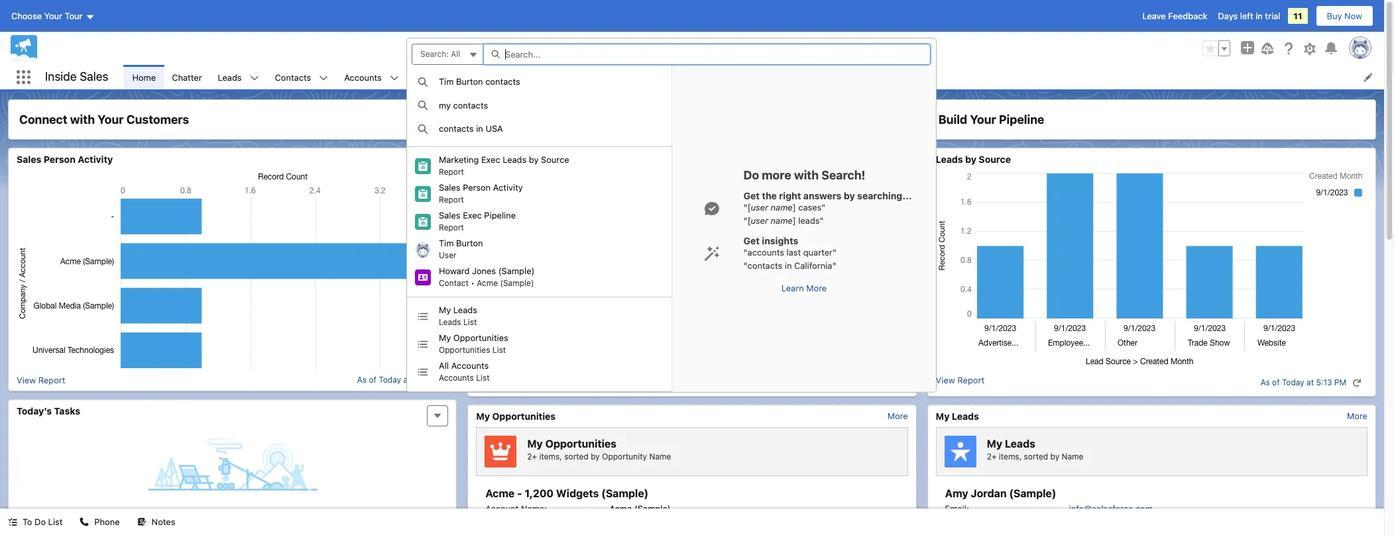 Task type: describe. For each thing, give the bounding box(es) containing it.
text default image inside my opportunities option
[[418, 339, 429, 350]]

sales right inside
[[80, 70, 108, 84]]

build your pipeline
[[939, 113, 1045, 127]]

howard jones (sample) contact • acme (sample)
[[439, 266, 535, 289]]

my opportunities option
[[407, 331, 672, 359]]

1 vertical spatial accounts
[[452, 361, 489, 371]]

contacts link
[[267, 65, 319, 90]]

my for my leads 2+ items, sorted by name
[[987, 438, 1003, 450]]

2 vertical spatial accounts
[[439, 374, 474, 384]]

list for opportunities
[[493, 346, 506, 356]]

choose your tour
[[11, 11, 83, 21]]

buy now
[[1328, 11, 1363, 21]]

usa
[[486, 123, 503, 134]]

text default image inside contacts list item
[[319, 73, 329, 83]]

text default image inside 'to do list' button
[[8, 518, 17, 528]]

text default image inside notes button
[[137, 518, 146, 528]]

info@salesforce.com
[[1070, 504, 1153, 515]]

deals
[[573, 113, 605, 127]]

1 horizontal spatial as of today at 5:​13 pm
[[1261, 378, 1347, 388]]

customers
[[127, 113, 189, 127]]

choose
[[11, 11, 42, 21]]

tim burton option
[[407, 236, 672, 264]]

my opportunities opportunities list
[[439, 333, 509, 356]]

2 view report from the left
[[476, 375, 525, 386]]

home link
[[124, 65, 164, 90]]

leave feedback
[[1143, 11, 1208, 21]]

more for manage & close deals
[[888, 411, 909, 422]]

to do list button
[[0, 509, 71, 536]]

account name:
[[486, 504, 547, 515]]

tim burton user
[[439, 238, 483, 261]]

back
[[303, 518, 323, 529]]

my contacts option
[[407, 94, 672, 117]]

sales for sales person activity report
[[439, 182, 461, 193]]

today.
[[170, 518, 194, 529]]

marketing
[[439, 154, 479, 165]]

chatter link
[[164, 65, 210, 90]]

inside sales
[[45, 70, 108, 84]]

notes button
[[129, 509, 183, 536]]

get the right answers by searching... "[ user name ] cases" "[ user name ] leads"
[[744, 191, 912, 226]]

acme for acme (sample)
[[610, 504, 632, 515]]

exec for marketing
[[482, 154, 501, 165]]

more for build your pipeline
[[1348, 411, 1368, 422]]

and
[[259, 518, 274, 529]]

pipeline for build your pipeline
[[1000, 113, 1045, 127]]

(sample) up my leads option
[[500, 279, 534, 289]]

california"
[[795, 261, 837, 271]]

2 view from the left
[[476, 375, 496, 386]]

"accounts
[[744, 248, 785, 258]]

text default image inside "phone" button
[[80, 518, 89, 528]]

leads inside the my leads 2+ items, sorted by name
[[1006, 438, 1036, 450]]

0 horizontal spatial today
[[379, 375, 401, 385]]

2 ] from the top
[[793, 215, 796, 226]]

2 user from the top
[[751, 215, 769, 226]]

0 horizontal spatial 5:​13
[[413, 375, 429, 385]]

manage
[[479, 113, 525, 127]]

items, for pipeline
[[1000, 452, 1022, 462]]

0 horizontal spatial with
[[70, 113, 95, 127]]

trial
[[1266, 11, 1281, 21]]

my contacts
[[439, 100, 488, 110]]

2 name from the top
[[771, 215, 793, 226]]

user
[[439, 251, 457, 261]]

tim burton contacts
[[439, 76, 521, 87]]

1 "[ from the top
[[744, 202, 751, 213]]

nothing
[[118, 518, 150, 529]]

source inside marketing exec leads by source report
[[541, 154, 570, 165]]

accounts inside 'list item'
[[344, 72, 382, 83]]

search!
[[822, 169, 866, 183]]

in inside get insights "accounts last quarter" "contacts in california"
[[785, 261, 792, 271]]

burton for contacts
[[456, 76, 483, 87]]

leave
[[1143, 11, 1167, 21]]

insights
[[762, 236, 799, 247]]

answers
[[804, 191, 842, 202]]

view for connect with your customers
[[17, 375, 36, 386]]

build
[[939, 113, 968, 127]]

1 user from the top
[[751, 202, 769, 213]]

jordan
[[971, 488, 1007, 500]]

suggestions list box
[[407, 70, 672, 392]]

tim for tim burton contacts
[[439, 76, 454, 87]]

report up today's tasks in the bottom left of the page
[[38, 375, 65, 386]]

text default image inside my leads option
[[418, 311, 429, 322]]

sales for sales person activity
[[17, 154, 41, 165]]

all
[[439, 361, 449, 371]]

view report link for connect with your customers
[[17, 375, 65, 386]]

all accounts accounts list
[[439, 361, 490, 384]]

person for sales person activity report
[[463, 182, 491, 193]]

buy now button
[[1316, 5, 1374, 27]]

report image for sales
[[415, 214, 431, 230]]

sales exec pipeline option
[[407, 208, 672, 236]]

1,200
[[525, 488, 554, 500]]

contacts inside my contacts option
[[453, 100, 488, 110]]

phone
[[94, 517, 120, 528]]

more link for build your pipeline
[[1348, 411, 1368, 422]]

campaigns link
[[407, 65, 468, 90]]

to
[[23, 517, 32, 528]]

opportunities for my opportunities 2+ items, sorted by opportunity name
[[546, 438, 617, 450]]

phone button
[[72, 509, 128, 536]]

report up my opportunities
[[498, 375, 525, 386]]

sales for sales exec pipeline report
[[439, 210, 461, 221]]

acme (sample)
[[610, 504, 671, 515]]

my leads
[[936, 411, 980, 422]]

report up 'my leads'
[[958, 375, 985, 386]]

by inside marketing exec leads by source report
[[529, 154, 539, 165]]

connect
[[19, 113, 67, 127]]

0 horizontal spatial as
[[357, 375, 367, 385]]

sales person activity
[[17, 154, 113, 165]]

report image
[[415, 186, 431, 202]]

(sample) down opportunity on the left of page
[[635, 504, 671, 515]]

my opportunities
[[476, 411, 556, 422]]

Search... search field
[[484, 44, 931, 65]]

howard
[[439, 266, 470, 276]]

a
[[209, 518, 214, 529]]

quarter"
[[804, 248, 837, 258]]

contacts inside tim burton contacts 'option'
[[486, 76, 521, 87]]

more
[[762, 169, 792, 183]]

your for build
[[971, 113, 997, 127]]

chatter
[[172, 72, 202, 83]]

1 horizontal spatial 5:​13
[[1317, 378, 1333, 388]]

due
[[152, 518, 167, 529]]

1 horizontal spatial pm
[[1335, 378, 1347, 388]]

1 horizontal spatial your
[[98, 113, 124, 127]]

1 name from the top
[[771, 202, 793, 213]]

widgets
[[556, 488, 599, 500]]

today's tasks
[[17, 406, 80, 417]]

0 horizontal spatial of
[[369, 375, 377, 385]]

name inside my opportunities 2+ items, sorted by opportunity name
[[650, 452, 671, 462]]

2 view report link from the left
[[476, 375, 525, 391]]

accounts link
[[337, 65, 390, 90]]

opportunities up all accounts accounts list
[[439, 346, 491, 356]]

(sample) right jordan
[[1010, 488, 1057, 500]]

my leads link
[[936, 411, 980, 423]]

list for accounts
[[476, 374, 490, 384]]

your for choose
[[44, 11, 62, 21]]

by inside get the right answers by searching... "[ user name ] cases" "[ user name ] leads"
[[844, 191, 856, 202]]

searching...
[[858, 191, 912, 202]]

person for sales person activity
[[44, 154, 76, 165]]

team pipeline
[[476, 154, 540, 165]]

amy
[[946, 488, 969, 500]]

campaigns list item
[[407, 65, 485, 90]]

view report link for build your pipeline
[[936, 375, 985, 391]]

left
[[1241, 11, 1254, 21]]

campaigns
[[415, 72, 460, 83]]

list containing home
[[124, 65, 1385, 90]]

amy jordan (sample)
[[946, 488, 1057, 500]]

today's
[[17, 406, 52, 417]]

soon.
[[325, 518, 347, 529]]

nothing due today. be a go-getter, and check back soon.
[[118, 518, 347, 529]]

exec for sales
[[463, 210, 482, 221]]

contacts list item
[[267, 65, 337, 90]]

search...
[[565, 43, 601, 54]]

my for my leads
[[936, 411, 950, 422]]

right
[[780, 191, 802, 202]]

jones
[[472, 266, 496, 276]]



Task type: locate. For each thing, give the bounding box(es) containing it.
in left usa at top left
[[476, 123, 483, 134]]

team
[[476, 154, 501, 165]]

1 vertical spatial burton
[[456, 238, 483, 249]]

exec inside marketing exec leads by source report
[[482, 154, 501, 165]]

text default image left my opportunities opportunities list
[[418, 339, 429, 350]]

0 horizontal spatial pm
[[431, 375, 443, 385]]

accounts down my opportunities opportunities list
[[452, 361, 489, 371]]

view report link up today's
[[17, 375, 65, 386]]

0 horizontal spatial your
[[44, 11, 62, 21]]

contacts down my contacts
[[439, 123, 474, 134]]

0 vertical spatial acme
[[477, 279, 498, 289]]

leads link
[[210, 65, 250, 90]]

] left "leads""
[[793, 215, 796, 226]]

source down build your pipeline at the right of page
[[979, 154, 1012, 165]]

report image up report image
[[415, 158, 431, 174]]

accounts
[[344, 72, 382, 83], [452, 361, 489, 371], [439, 374, 474, 384]]

marketing exec leads by source report
[[439, 154, 570, 177]]

by left opportunity on the left of page
[[591, 452, 600, 462]]

text default image
[[319, 73, 329, 83], [418, 339, 429, 350], [1353, 379, 1362, 388], [137, 518, 146, 528]]

opportunities inside my opportunities link
[[493, 411, 556, 422]]

opportunities for my opportunities
[[493, 411, 556, 422]]

show more my leads records element
[[1348, 411, 1368, 422]]

activity for sales person activity report
[[493, 182, 523, 193]]

report down marketing
[[439, 167, 464, 177]]

do more with search!
[[744, 169, 866, 183]]

1 horizontal spatial 2+
[[987, 452, 997, 462]]

search... button
[[539, 38, 805, 59]]

2 burton from the top
[[456, 238, 483, 249]]

1 view report from the left
[[17, 375, 65, 386]]

acme inside howard jones (sample) contact • acme (sample)
[[477, 279, 498, 289]]

report inside sales exec pipeline report
[[439, 223, 464, 233]]

1 horizontal spatial sorted
[[1025, 452, 1049, 462]]

0 horizontal spatial sorted
[[565, 452, 589, 462]]

name
[[771, 202, 793, 213], [771, 215, 793, 226]]

do
[[744, 169, 760, 183], [35, 517, 46, 528]]

my inside my leads leads list
[[439, 305, 451, 316]]

report
[[439, 167, 464, 177], [439, 195, 464, 205], [439, 223, 464, 233], [38, 375, 65, 386], [498, 375, 525, 386], [958, 375, 985, 386]]

2 name from the left
[[1062, 452, 1084, 462]]

get inside get the right answers by searching... "[ user name ] cases" "[ user name ] leads"
[[744, 191, 760, 202]]

by down search!
[[844, 191, 856, 202]]

2 more link from the left
[[1348, 411, 1368, 422]]

1 horizontal spatial activity
[[493, 182, 523, 193]]

leads"
[[799, 215, 824, 226]]

pipeline up leads by source
[[1000, 113, 1045, 127]]

text default image right contacts
[[319, 73, 329, 83]]

burton up my contacts
[[456, 76, 483, 87]]

burton
[[456, 76, 483, 87], [456, 238, 483, 249]]

1 vertical spatial do
[[35, 517, 46, 528]]

•
[[471, 279, 475, 289]]

0 vertical spatial with
[[70, 113, 95, 127]]

1 vertical spatial user
[[751, 215, 769, 226]]

exec down usa at top left
[[482, 154, 501, 165]]

1 vertical spatial exec
[[463, 210, 482, 221]]

text default image inside leads list item
[[250, 73, 259, 83]]

feedback
[[1169, 11, 1208, 21]]

(sample) up acme (sample)
[[602, 488, 649, 500]]

1 ] from the top
[[793, 202, 796, 213]]

"contacts
[[744, 261, 783, 271]]

2 horizontal spatial in
[[1256, 11, 1264, 21]]

text default image inside all accounts option
[[418, 367, 429, 378]]

1 horizontal spatial person
[[463, 182, 491, 193]]

leads list item
[[210, 65, 267, 90]]

activity down connect with your customers on the left of the page
[[78, 154, 113, 165]]

acme down jones
[[477, 279, 498, 289]]

list inside all accounts accounts list
[[476, 374, 490, 384]]

1 vertical spatial pipeline
[[503, 154, 540, 165]]

my for my leads leads list
[[439, 305, 451, 316]]

my leads leads list
[[439, 305, 478, 328]]

1 name from the left
[[650, 452, 671, 462]]

my down my leads leads list
[[439, 333, 451, 343]]

1 horizontal spatial of
[[1273, 378, 1281, 388]]

get left the at the top right of page
[[744, 191, 760, 202]]

1 horizontal spatial today
[[1283, 378, 1305, 388]]

exec down sales person activity report
[[463, 210, 482, 221]]

my leads 2+ items, sorted by name
[[987, 438, 1084, 462]]

view down my opportunities opportunities list
[[476, 375, 496, 386]]

1 2+ from the left
[[528, 452, 537, 462]]

sales right report image
[[439, 182, 461, 193]]

burton down sales exec pipeline report
[[456, 238, 483, 249]]

view report for connect
[[17, 375, 65, 386]]

view report link
[[17, 375, 65, 386], [476, 375, 525, 391], [936, 375, 985, 391]]

1 horizontal spatial at
[[1307, 378, 1315, 388]]

report image inside sales exec pipeline option
[[415, 214, 431, 230]]

list for leads
[[464, 318, 477, 328]]

buy
[[1328, 11, 1343, 21]]

with up answers
[[795, 169, 819, 183]]

be
[[197, 518, 207, 529]]

view report up 'my leads'
[[936, 375, 985, 386]]

view report for build
[[936, 375, 985, 386]]

0 vertical spatial report image
[[415, 158, 431, 174]]

go-
[[217, 518, 231, 529]]

2 "[ from the top
[[744, 215, 751, 226]]

get for get the right answers by searching...
[[744, 191, 760, 202]]

contacts up contacts in usa
[[453, 100, 488, 110]]

tim for tim burton user
[[439, 238, 454, 249]]

connect with your customers
[[19, 113, 189, 127]]

name inside the my leads 2+ items, sorted by name
[[1062, 452, 1084, 462]]

sorted inside my opportunities 2+ items, sorted by opportunity name
[[565, 452, 589, 462]]

acme up account
[[486, 488, 515, 500]]

2+ inside the my leads 2+ items, sorted by name
[[987, 452, 997, 462]]

3 view report from the left
[[936, 375, 985, 386]]

in
[[1256, 11, 1264, 21], [476, 123, 483, 134], [785, 261, 792, 271]]

report up tim burton user on the top of the page
[[439, 223, 464, 233]]

0 vertical spatial person
[[44, 154, 76, 165]]

2 vertical spatial contacts
[[439, 123, 474, 134]]

tasks
[[54, 406, 80, 417]]

my inside the my leads 2+ items, sorted by name
[[987, 438, 1003, 450]]

1 vertical spatial contacts
[[453, 100, 488, 110]]

-
[[517, 488, 522, 500]]

in right left
[[1256, 11, 1264, 21]]

get insights "accounts last quarter" "contacts in california"
[[744, 236, 837, 271]]

pipeline
[[1000, 113, 1045, 127], [503, 154, 540, 165], [484, 210, 516, 221]]

2 vertical spatial acme
[[610, 504, 632, 515]]

exec inside sales exec pipeline report
[[463, 210, 482, 221]]

burton for user
[[456, 238, 483, 249]]

2 report image from the top
[[415, 214, 431, 230]]

view up 'my leads'
[[936, 375, 956, 386]]

of
[[369, 375, 377, 385], [1273, 378, 1281, 388]]

1 horizontal spatial in
[[785, 261, 792, 271]]

0 horizontal spatial at
[[404, 375, 411, 385]]

2+ for your
[[987, 452, 997, 462]]

get for get insights
[[744, 236, 760, 247]]

accounts list item
[[337, 65, 407, 90]]

my down my opportunities link
[[528, 438, 543, 450]]

1 view report link from the left
[[17, 375, 65, 386]]

sorted for close
[[565, 452, 589, 462]]

3 view from the left
[[936, 375, 956, 386]]

more
[[888, 411, 909, 422], [1348, 411, 1368, 422]]

opportunities for my opportunities opportunities list
[[454, 333, 509, 343]]

1 horizontal spatial items,
[[1000, 452, 1022, 462]]

tour
[[65, 11, 83, 21]]

activity inside sales person activity report
[[493, 182, 523, 193]]

tim inside 'option'
[[439, 76, 454, 87]]

(sample) down tim burton option
[[499, 266, 535, 276]]

today
[[379, 375, 401, 385], [1283, 378, 1305, 388]]

home
[[132, 72, 156, 83]]

2+
[[528, 452, 537, 462], [987, 452, 997, 462]]

1 vertical spatial get
[[744, 236, 760, 247]]

do left more
[[744, 169, 760, 183]]

sales exec pipeline report
[[439, 210, 516, 233]]

1 horizontal spatial source
[[979, 154, 1012, 165]]

1 horizontal spatial view
[[476, 375, 496, 386]]

view report link up my opportunities
[[476, 375, 525, 391]]

1 vertical spatial acme
[[486, 488, 515, 500]]

items, inside my opportunities 2+ items, sorted by opportunity name
[[540, 452, 562, 462]]

opportunities inside my opportunities 2+ items, sorted by opportunity name
[[546, 438, 617, 450]]

0 horizontal spatial more
[[888, 411, 909, 422]]

report image inside marketing exec leads by source option
[[415, 158, 431, 174]]

sales inside sales person activity report
[[439, 182, 461, 193]]

my down all accounts accounts list
[[476, 411, 490, 422]]

report inside sales person activity report
[[439, 195, 464, 205]]

1 burton from the top
[[456, 76, 483, 87]]

name down right
[[771, 202, 793, 213]]

1 vertical spatial name
[[771, 215, 793, 226]]

tim inside tim burton user
[[439, 238, 454, 249]]

view report up today's
[[17, 375, 65, 386]]

0 horizontal spatial as of today at 5:​13 pm
[[357, 375, 443, 385]]

cases"
[[799, 202, 826, 213]]

0 vertical spatial user
[[751, 202, 769, 213]]

0 horizontal spatial source
[[541, 154, 570, 165]]

contacts
[[486, 76, 521, 87], [453, 100, 488, 110], [439, 123, 474, 134]]

as of today at 5:​13 pm
[[357, 375, 443, 385], [1261, 378, 1347, 388]]

2 tim from the top
[[439, 238, 454, 249]]

2 horizontal spatial view
[[936, 375, 956, 386]]

group
[[1203, 40, 1231, 56]]

your left tour
[[44, 11, 62, 21]]

tim up my
[[439, 76, 454, 87]]

1 vertical spatial tim
[[439, 238, 454, 249]]

more link for manage & close deals
[[888, 411, 909, 422]]

items, for close
[[540, 452, 562, 462]]

0 vertical spatial accounts
[[344, 72, 382, 83]]

notes
[[152, 517, 175, 528]]

1 horizontal spatial name
[[1062, 452, 1084, 462]]

1 more link from the left
[[888, 411, 909, 422]]

1 sorted from the left
[[565, 452, 589, 462]]

sorted inside the my leads 2+ items, sorted by name
[[1025, 452, 1049, 462]]

user
[[751, 202, 769, 213], [751, 215, 769, 226]]

my
[[439, 100, 451, 110]]

opportunities down all accounts option
[[493, 411, 556, 422]]

name right opportunity on the left of page
[[650, 452, 671, 462]]

to do list
[[23, 517, 63, 528]]

list up all accounts option
[[493, 346, 506, 356]]

0 vertical spatial tim
[[439, 76, 454, 87]]

sales down connect
[[17, 154, 41, 165]]

11
[[1294, 11, 1303, 21]]

text default image left due
[[137, 518, 146, 528]]

my inside my opportunities opportunities list
[[439, 333, 451, 343]]

text default image
[[250, 73, 259, 83], [390, 73, 399, 83], [418, 77, 429, 87], [418, 100, 429, 111], [418, 124, 429, 134], [704, 201, 720, 217], [704, 246, 720, 262], [418, 311, 429, 322], [418, 367, 429, 378], [8, 518, 17, 528], [80, 518, 89, 528]]

list inside button
[[48, 517, 63, 528]]

None text field
[[412, 44, 484, 65]]

0 horizontal spatial 2+
[[528, 452, 537, 462]]

leads inside marketing exec leads by source report
[[503, 154, 527, 165]]

my down contact
[[439, 305, 451, 316]]

2+ up 1,200
[[528, 452, 537, 462]]

my opportunities link
[[476, 411, 556, 423]]

more link
[[888, 411, 909, 422], [1348, 411, 1368, 422]]

acme for acme - 1,200 widgets (sample)
[[486, 488, 515, 500]]

1 tim from the top
[[439, 76, 454, 87]]

0 vertical spatial "[
[[744, 202, 751, 213]]

2 sorted from the left
[[1025, 452, 1049, 462]]

opportunities down my leads leads list
[[454, 333, 509, 343]]

sales inside sales exec pipeline report
[[439, 210, 461, 221]]

by
[[966, 154, 977, 165], [529, 154, 539, 165], [844, 191, 856, 202], [591, 452, 600, 462], [1051, 452, 1060, 462]]

activity down marketing exec leads by source report
[[493, 182, 523, 193]]

my up jordan
[[987, 438, 1003, 450]]

0 vertical spatial contacts
[[486, 76, 521, 87]]

contacts up "manage"
[[486, 76, 521, 87]]

] down right
[[793, 202, 796, 213]]

items, inside the my leads 2+ items, sorted by name
[[1000, 452, 1022, 462]]

do inside button
[[35, 517, 46, 528]]

by up amy jordan (sample)
[[1051, 452, 1060, 462]]

at
[[404, 375, 411, 385], [1307, 378, 1315, 388]]

text default image inside accounts 'list item'
[[390, 73, 399, 83]]

contacts inside contacts in usa option
[[439, 123, 474, 134]]

name up 'info@salesforce.com'
[[1062, 452, 1084, 462]]

0 vertical spatial in
[[1256, 11, 1264, 21]]

0 horizontal spatial view
[[17, 375, 36, 386]]

0 horizontal spatial in
[[476, 123, 483, 134]]

0 horizontal spatial person
[[44, 154, 76, 165]]

view for build your pipeline
[[936, 375, 956, 386]]

opportunity
[[602, 452, 647, 462]]

view report link up 'my leads'
[[936, 375, 985, 391]]

getter,
[[231, 518, 257, 529]]

2 source from the left
[[541, 154, 570, 165]]

your right build
[[971, 113, 997, 127]]

person down connect
[[44, 154, 76, 165]]

my for my opportunities
[[476, 411, 490, 422]]

1 horizontal spatial do
[[744, 169, 760, 183]]

by down build
[[966, 154, 977, 165]]

person down team
[[463, 182, 491, 193]]

accounts right contacts list item on the top of page
[[344, 72, 382, 83]]

person
[[44, 154, 76, 165], [463, 182, 491, 193]]

name:
[[521, 504, 547, 515]]

in inside option
[[476, 123, 483, 134]]

contacts in usa option
[[407, 117, 672, 141]]

0 horizontal spatial view report link
[[17, 375, 65, 386]]

1 vertical spatial activity
[[493, 182, 523, 193]]

pipeline inside sales exec pipeline report
[[484, 210, 516, 221]]

items,
[[540, 452, 562, 462], [1000, 452, 1022, 462]]

with right connect
[[70, 113, 95, 127]]

0 horizontal spatial items,
[[540, 452, 562, 462]]

1 vertical spatial person
[[463, 182, 491, 193]]

report right report image
[[439, 195, 464, 205]]

2 get from the top
[[744, 236, 760, 247]]

2 horizontal spatial view report link
[[936, 375, 985, 391]]

report image
[[415, 158, 431, 174], [415, 214, 431, 230]]

do right the to
[[35, 517, 46, 528]]

0 horizontal spatial activity
[[78, 154, 113, 165]]

view up today's
[[17, 375, 36, 386]]

1 horizontal spatial with
[[795, 169, 819, 183]]

2+ for &
[[528, 452, 537, 462]]

close
[[539, 113, 571, 127]]

by inside the my leads 2+ items, sorted by name
[[1051, 452, 1060, 462]]

2 more from the left
[[1348, 411, 1368, 422]]

tim burton contacts option
[[407, 70, 672, 94]]

sorted for pipeline
[[1025, 452, 1049, 462]]

1 get from the top
[[744, 191, 760, 202]]

list down my opportunities opportunities list
[[476, 374, 490, 384]]

activity for sales person activity
[[78, 154, 113, 165]]

by inside my opportunities 2+ items, sorted by opportunity name
[[591, 452, 600, 462]]

accounts down 'all'
[[439, 374, 474, 384]]

contacts in usa
[[439, 123, 503, 134]]

your left the customers in the left of the page
[[98, 113, 124, 127]]

my for my opportunities opportunities list
[[439, 333, 451, 343]]

my right show more my opportunities records element
[[936, 411, 950, 422]]

burton inside 'option'
[[456, 76, 483, 87]]

2+ inside my opportunities 2+ items, sorted by opportunity name
[[528, 452, 537, 462]]

my opportunities 2+ items, sorted by opportunity name
[[528, 438, 671, 462]]

contacts
[[275, 72, 311, 83]]

get up "accounts on the top right of the page
[[744, 236, 760, 247]]

account
[[486, 504, 519, 515]]

my leads option
[[407, 303, 672, 331]]

acme - 1,200 widgets (sample)
[[486, 488, 649, 500]]

opportunities up opportunity on the left of page
[[546, 438, 617, 450]]

0 vertical spatial ]
[[793, 202, 796, 213]]

0 vertical spatial exec
[[482, 154, 501, 165]]

0 horizontal spatial name
[[650, 452, 671, 462]]

report image for marketing
[[415, 158, 431, 174]]

1 more from the left
[[888, 411, 909, 422]]

leads
[[218, 72, 242, 83], [936, 154, 964, 165], [503, 154, 527, 165], [454, 305, 478, 316], [439, 318, 461, 328], [952, 411, 980, 422], [1006, 438, 1036, 450]]

leads inside list item
[[218, 72, 242, 83]]

get inside get insights "accounts last quarter" "contacts in california"
[[744, 236, 760, 247]]

0 horizontal spatial do
[[35, 517, 46, 528]]

list inside my opportunities opportunities list
[[493, 346, 506, 356]]

1 vertical spatial with
[[795, 169, 819, 183]]

days
[[1219, 11, 1239, 21]]

1 report image from the top
[[415, 158, 431, 174]]

view report up my opportunities
[[476, 375, 525, 386]]

1 view from the left
[[17, 375, 36, 386]]

1 horizontal spatial as
[[1261, 378, 1271, 388]]

1 source from the left
[[979, 154, 1012, 165]]

sales person activity report
[[439, 182, 523, 205]]

choose your tour button
[[11, 5, 95, 27]]

manage & close deals
[[479, 113, 605, 127]]

0 horizontal spatial more link
[[888, 411, 909, 422]]

all accounts option
[[407, 359, 672, 386]]

0 vertical spatial do
[[744, 169, 760, 183]]

0 vertical spatial name
[[771, 202, 793, 213]]

sorted up amy jordan (sample)
[[1025, 452, 1049, 462]]

sales up tim burton user on the top of the page
[[439, 210, 461, 221]]

howard jones (sample) option
[[407, 264, 672, 292]]

my inside my opportunities 2+ items, sorted by opportunity name
[[528, 438, 543, 450]]

1 items, from the left
[[540, 452, 562, 462]]

0 vertical spatial pipeline
[[1000, 113, 1045, 127]]

your inside choose your tour 'popup button'
[[44, 11, 62, 21]]

2 2+ from the left
[[987, 452, 997, 462]]

text default image inside contacts in usa option
[[418, 124, 429, 134]]

leads by source
[[936, 154, 1012, 165]]

items, up amy jordan (sample)
[[1000, 452, 1022, 462]]

pipeline down sales person activity report
[[484, 210, 516, 221]]

1 vertical spatial report image
[[415, 214, 431, 230]]

1 horizontal spatial view report link
[[476, 375, 525, 391]]

0 vertical spatial get
[[744, 191, 760, 202]]

by down contacts in usa option
[[529, 154, 539, 165]]

text default image inside my contacts option
[[418, 100, 429, 111]]

&
[[527, 113, 536, 127]]

sales person activity option
[[407, 180, 672, 208]]

1 vertical spatial in
[[476, 123, 483, 134]]

contact image
[[415, 270, 431, 286]]

items, up 1,200
[[540, 452, 562, 462]]

pm
[[431, 375, 443, 385], [1335, 378, 1347, 388]]

list up my opportunities opportunities list
[[464, 318, 477, 328]]

pipeline for sales exec pipeline report
[[484, 210, 516, 221]]

source down contacts in usa option
[[541, 154, 570, 165]]

0 vertical spatial activity
[[78, 154, 113, 165]]

2+ up jordan
[[987, 452, 997, 462]]

2 items, from the left
[[1000, 452, 1022, 462]]

show more my opportunities records element
[[888, 411, 909, 422]]

list
[[124, 65, 1385, 90]]

3 view report link from the left
[[936, 375, 985, 391]]

list inside my leads leads list
[[464, 318, 477, 328]]

days left in trial
[[1219, 11, 1281, 21]]

2 horizontal spatial your
[[971, 113, 997, 127]]

list right the to
[[48, 517, 63, 528]]

1 horizontal spatial more link
[[1348, 411, 1368, 422]]

0 vertical spatial burton
[[456, 76, 483, 87]]

marketing exec leads by source option
[[407, 152, 672, 180]]

acme down opportunity on the left of page
[[610, 504, 632, 515]]

1 horizontal spatial more
[[1348, 411, 1368, 422]]

report inside marketing exec leads by source report
[[439, 167, 464, 177]]

text default image up show more my leads records element
[[1353, 379, 1362, 388]]

in down the last
[[785, 261, 792, 271]]

view report
[[17, 375, 65, 386], [476, 375, 525, 386], [936, 375, 985, 386]]

burton inside tim burton user
[[456, 238, 483, 249]]

sales
[[80, 70, 108, 84], [17, 154, 41, 165], [439, 182, 461, 193], [439, 210, 461, 221]]

2 horizontal spatial view report
[[936, 375, 985, 386]]

text default image inside tim burton contacts 'option'
[[418, 77, 429, 87]]

tim up user
[[439, 238, 454, 249]]

my for my opportunities 2+ items, sorted by opportunity name
[[528, 438, 543, 450]]

person inside sales person activity report
[[463, 182, 491, 193]]

0 horizontal spatial view report
[[17, 375, 65, 386]]

"[
[[744, 202, 751, 213], [744, 215, 751, 226]]

pipeline right team
[[503, 154, 540, 165]]

2 vertical spatial in
[[785, 261, 792, 271]]

name up insights
[[771, 215, 793, 226]]

now
[[1345, 11, 1363, 21]]

2 vertical spatial pipeline
[[484, 210, 516, 221]]

sorted up the widgets
[[565, 452, 589, 462]]

1 vertical spatial ]
[[793, 215, 796, 226]]

1 horizontal spatial view report
[[476, 375, 525, 386]]

last
[[787, 248, 801, 258]]

report image down report image
[[415, 214, 431, 230]]

exec
[[482, 154, 501, 165], [463, 210, 482, 221]]

1 vertical spatial "[
[[744, 215, 751, 226]]



Task type: vqa. For each thing, say whether or not it's contained in the screenshot.
Exec in the Sales Exec Pipeline Report
yes



